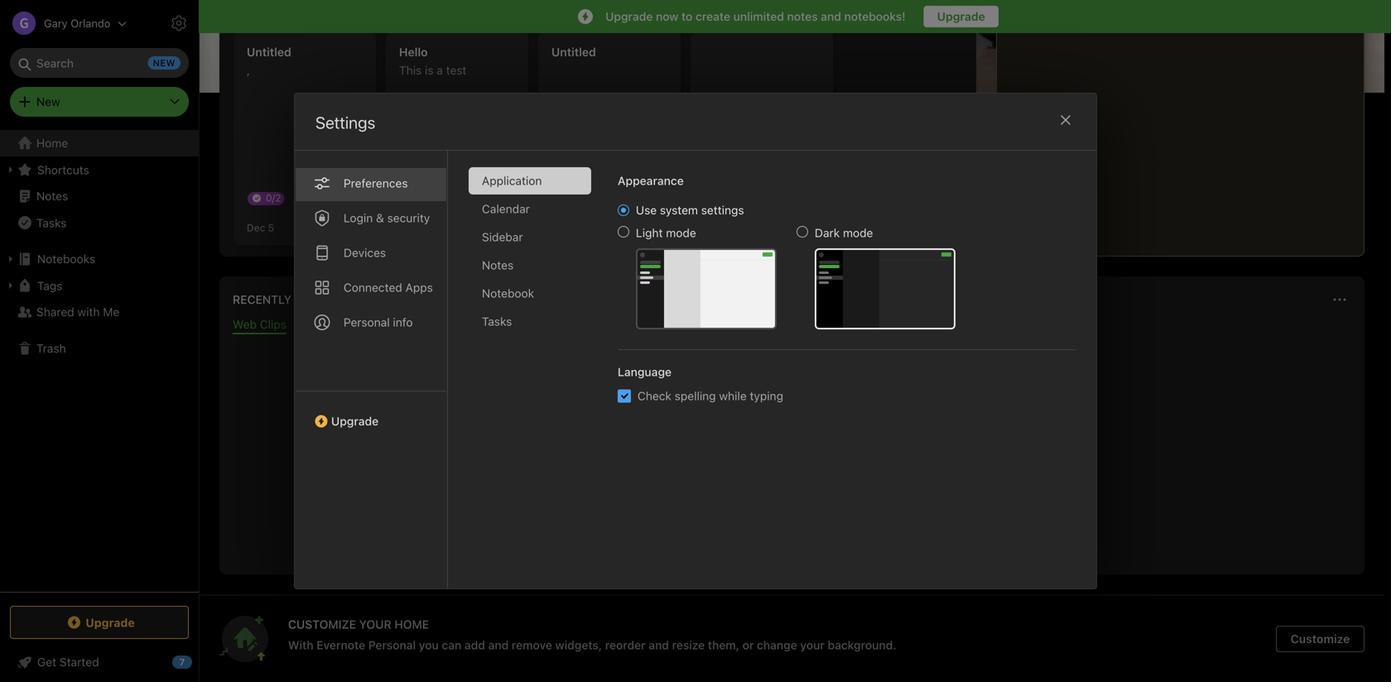 Task type: locate. For each thing, give the bounding box(es) containing it.
apps
[[405, 281, 433, 294]]

dark
[[815, 226, 840, 240]]

1 vertical spatial personal
[[368, 638, 416, 652]]

tasks down the notebook
[[482, 315, 512, 328]]

web clips tab
[[233, 318, 286, 335]]

a
[[437, 63, 443, 77]]

tab list containing application
[[469, 167, 604, 589]]

13,
[[1207, 54, 1221, 65]]

1 horizontal spatial tasks
[[482, 315, 512, 328]]

connected apps
[[344, 281, 433, 294]]

login & security
[[344, 211, 430, 225]]

1 vertical spatial notes
[[482, 258, 514, 272]]

images
[[306, 318, 345, 331]]

notebooks
[[37, 252, 95, 266]]

1 horizontal spatial mode
[[843, 226, 873, 240]]

me
[[103, 305, 119, 319]]

1 vertical spatial customize button
[[1276, 626, 1365, 652]]

with
[[77, 305, 100, 319]]

typing
[[750, 389, 783, 403]]

0 horizontal spatial notes
[[36, 189, 68, 203]]

wednesday,
[[1084, 54, 1148, 65]]

background.
[[828, 638, 896, 652]]

None search field
[[22, 48, 177, 78]]

emails
[[496, 318, 531, 331]]

0 vertical spatial test
[[446, 63, 467, 77]]

2 mode from the left
[[843, 226, 873, 240]]

0 horizontal spatial untitled
[[247, 45, 291, 59]]

gary!
[[342, 50, 381, 69]]

Start writing… text field
[[1010, 1, 1363, 243]]

or
[[742, 638, 754, 652]]

option group
[[618, 203, 956, 330]]

clips
[[260, 318, 286, 331]]

images tab
[[306, 318, 345, 335]]

remove
[[512, 638, 552, 652]]

upgrade inside tab list
[[331, 414, 379, 428]]

personal
[[344, 315, 390, 329], [368, 638, 416, 652]]

1 mode from the left
[[666, 226, 696, 240]]

0 horizontal spatial upgrade button
[[10, 606, 189, 639]]

your
[[359, 618, 391, 631]]

and right notes
[[821, 10, 841, 23]]

your
[[800, 638, 825, 652]]

application tab
[[469, 167, 591, 195]]

0 vertical spatial upgrade button
[[295, 391, 447, 435]]

and right the add
[[488, 638, 509, 652]]

mode for light mode
[[666, 226, 696, 240]]

tasks up the notebooks
[[36, 216, 67, 230]]

customize
[[1304, 53, 1358, 65], [1291, 632, 1350, 646]]

1 vertical spatial tasks
[[482, 315, 512, 328]]

notes tab
[[469, 252, 591, 279]]

evernote
[[317, 638, 365, 652]]

settings image
[[169, 13, 189, 33]]

application
[[482, 174, 542, 188]]

notes
[[36, 189, 68, 203], [482, 258, 514, 272]]

1 vertical spatial test
[[437, 197, 455, 209]]

tab list containing preferences
[[295, 151, 448, 589]]

1 vertical spatial upgrade button
[[10, 606, 189, 639]]

tab list for appearance
[[469, 167, 604, 589]]

untitled inside button
[[551, 45, 596, 59]]

personal inside tab list
[[344, 315, 390, 329]]

with
[[288, 638, 314, 652]]

personal down connected
[[344, 315, 390, 329]]

now
[[656, 10, 678, 23]]

&
[[376, 211, 384, 225]]

and left the resize
[[649, 638, 669, 652]]

customize
[[288, 618, 356, 631]]

test right tag
[[437, 197, 455, 209]]

notes down shortcuts
[[36, 189, 68, 203]]

mode
[[666, 226, 696, 240], [843, 226, 873, 240]]

personal down your
[[368, 638, 416, 652]]

5
[[268, 222, 274, 234]]

afternoon,
[[263, 50, 338, 69]]

unlimited
[[733, 10, 784, 23]]

mode right 'dark'
[[843, 226, 873, 240]]

0 horizontal spatial tasks
[[36, 216, 67, 230]]

0 vertical spatial customize
[[1304, 53, 1358, 65]]

light mode
[[636, 226, 696, 240]]

customize button
[[1275, 46, 1365, 73], [1276, 626, 1365, 652]]

spelling
[[675, 389, 716, 403]]

1 vertical spatial customize
[[1291, 632, 1350, 646]]

resize
[[672, 638, 705, 652]]

2 untitled from the left
[[551, 45, 596, 59]]

login
[[344, 211, 373, 225]]

1 horizontal spatial untitled
[[551, 45, 596, 59]]

and
[[821, 10, 841, 23], [488, 638, 509, 652], [649, 638, 669, 652]]

0 vertical spatial tasks
[[36, 216, 67, 230]]

test
[[446, 63, 467, 77], [437, 197, 455, 209]]

notes inside tab
[[482, 258, 514, 272]]

shortcuts button
[[0, 157, 198, 183]]

reorder
[[605, 638, 646, 652]]

connected
[[344, 281, 402, 294]]

check spelling while typing
[[638, 389, 783, 403]]

audio tab
[[446, 318, 476, 335]]

create
[[696, 10, 730, 23]]

mode down system
[[666, 226, 696, 240]]

tree
[[0, 130, 199, 591]]

tasks
[[36, 216, 67, 230], [482, 315, 512, 328]]

tab list containing web clips
[[223, 318, 1361, 335]]

use
[[636, 203, 657, 217]]

notebooks!
[[844, 10, 906, 23]]

0 vertical spatial customize button
[[1275, 46, 1365, 73]]

personal inside 'customize your home with evernote personal you can add and remove widgets, reorder and resize them, or change your background.'
[[368, 638, 416, 652]]

0 horizontal spatial mode
[[666, 226, 696, 240]]

language
[[618, 365, 672, 379]]

1 horizontal spatial upgrade button
[[295, 391, 447, 435]]

notebook tab
[[469, 280, 591, 307]]

upgrade button
[[295, 391, 447, 435], [10, 606, 189, 639]]

close image
[[1056, 110, 1076, 130]]

upgrade
[[605, 10, 653, 23], [937, 10, 985, 23], [331, 414, 379, 428], [86, 616, 135, 630]]

to
[[681, 10, 693, 23]]

test right the a
[[446, 63, 467, 77]]

1 untitled from the left
[[247, 45, 291, 59]]

trash
[[36, 342, 66, 355]]

devices
[[344, 246, 386, 260]]

check
[[638, 389, 671, 403]]

upgrade inside upgrade button
[[937, 10, 985, 23]]

system
[[660, 203, 698, 217]]

sidebar
[[482, 230, 523, 244]]

0 vertical spatial personal
[[344, 315, 390, 329]]

0 horizontal spatial and
[[488, 638, 509, 652]]

notes down sidebar
[[482, 258, 514, 272]]

web clips
[[233, 318, 286, 331]]

1 horizontal spatial notes
[[482, 258, 514, 272]]

tab list
[[295, 151, 448, 589], [469, 167, 604, 589], [223, 318, 1361, 335]]



Task type: describe. For each thing, give the bounding box(es) containing it.
upgrade now to create unlimited notes and notebooks!
[[605, 10, 906, 23]]

calendar
[[482, 202, 530, 216]]

use system settings
[[636, 203, 744, 217]]

appearance
[[618, 174, 684, 188]]

dec
[[247, 222, 265, 234]]

tree containing home
[[0, 130, 199, 591]]

Check spelling while typing checkbox
[[618, 390, 631, 403]]

Search text field
[[22, 48, 177, 78]]

untitled button
[[538, 31, 681, 245]]

trash link
[[0, 335, 198, 362]]

sidebar tab
[[469, 224, 591, 251]]

notebook
[[482, 287, 534, 300]]

wednesday, december 13, 2023
[[1084, 54, 1248, 65]]

note
[[783, 151, 808, 166]]

Light mode radio
[[618, 226, 629, 238]]

tasks inside button
[[36, 216, 67, 230]]

hello
[[399, 45, 428, 59]]

untitled for untitled
[[551, 45, 596, 59]]

preferences
[[344, 176, 408, 190]]

expand tags image
[[4, 279, 17, 292]]

calendar tab
[[469, 195, 591, 223]]

them,
[[708, 638, 739, 652]]

light
[[636, 226, 663, 240]]

notebooks link
[[0, 246, 198, 272]]

dec 5
[[247, 222, 274, 234]]

december
[[1151, 54, 1205, 65]]

you
[[419, 638, 439, 652]]

audio
[[446, 318, 476, 331]]

0 vertical spatial notes
[[36, 189, 68, 203]]

,
[[247, 63, 250, 77]]

widgets,
[[555, 638, 602, 652]]

documents
[[365, 318, 426, 331]]

dark mode
[[815, 226, 873, 240]]

test inside 'hello this is a test'
[[446, 63, 467, 77]]

personal info
[[344, 315, 413, 329]]

2023
[[1224, 54, 1248, 65]]

1 horizontal spatial and
[[649, 638, 669, 652]]

this
[[399, 63, 422, 77]]

nov
[[399, 222, 418, 234]]

shared
[[36, 305, 74, 319]]

recently captured
[[233, 293, 357, 306]]

tags
[[37, 279, 62, 293]]

hello this is a test
[[399, 45, 467, 77]]

recently captured button
[[229, 290, 357, 310]]

home
[[394, 618, 429, 631]]

can
[[442, 638, 461, 652]]

create new note button
[[691, 31, 833, 245]]

settings
[[701, 203, 744, 217]]

tasks button
[[0, 209, 198, 236]]

recently
[[233, 293, 291, 306]]

home link
[[0, 130, 199, 157]]

28
[[420, 222, 433, 234]]

tag
[[407, 197, 422, 209]]

2 horizontal spatial and
[[821, 10, 841, 23]]

upgrade button inside tab list
[[295, 391, 447, 435]]

tasks tab
[[469, 308, 591, 335]]

nov 28
[[399, 222, 433, 234]]

shared with me
[[36, 305, 119, 319]]

home
[[36, 136, 68, 150]]

Use system settings radio
[[618, 205, 629, 216]]

upgrade button
[[924, 6, 998, 27]]

create
[[715, 151, 753, 166]]

security
[[387, 211, 430, 225]]

good afternoon, gary!
[[219, 50, 381, 69]]

new
[[36, 95, 60, 108]]

new button
[[10, 87, 189, 117]]

add
[[464, 638, 485, 652]]

web
[[233, 318, 257, 331]]

emails tab
[[496, 318, 531, 335]]

shared with me link
[[0, 299, 198, 325]]

0/2
[[266, 192, 281, 204]]

notes
[[787, 10, 818, 23]]

change
[[757, 638, 797, 652]]

untitled ,
[[247, 45, 291, 77]]

expand notebooks image
[[4, 253, 17, 266]]

shortcuts
[[37, 163, 89, 177]]

info
[[393, 315, 413, 329]]

untitled for untitled ,
[[247, 45, 291, 59]]

tab list for application
[[295, 151, 448, 589]]

customize your home with evernote personal you can add and remove widgets, reorder and resize them, or change your background.
[[288, 618, 896, 652]]

notes link
[[0, 183, 198, 209]]

tags button
[[0, 272, 198, 299]]

documents tab
[[365, 318, 426, 335]]

good
[[219, 50, 259, 69]]

option group containing use system settings
[[618, 203, 956, 330]]

tasks inside tab
[[482, 315, 512, 328]]

settings
[[315, 113, 375, 132]]

Dark mode radio
[[797, 226, 808, 238]]

mode for dark mode
[[843, 226, 873, 240]]

while
[[719, 389, 747, 403]]



Task type: vqa. For each thing, say whether or not it's contained in the screenshot.
Upgrade popup button to the top
yes



